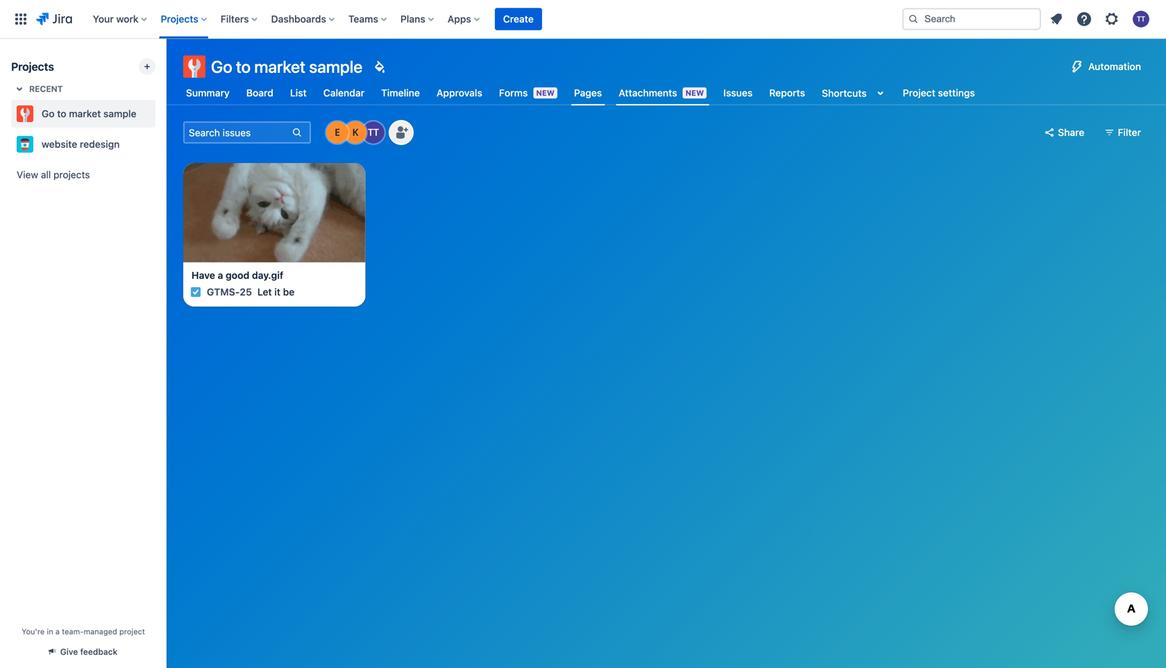 Task type: describe. For each thing, give the bounding box(es) containing it.
view all projects
[[17, 169, 90, 180]]

filters
[[221, 13, 249, 25]]

1 horizontal spatial a
[[218, 270, 223, 281]]

approvals link
[[434, 81, 485, 106]]

0 vertical spatial sample
[[309, 57, 363, 76]]

set project background image
[[371, 58, 388, 75]]

notifications image
[[1048, 11, 1065, 27]]

search image
[[908, 14, 919, 25]]

teams
[[348, 13, 378, 25]]

day.gif
[[252, 270, 283, 281]]

add to starred image for website redesign
[[151, 136, 168, 153]]

task image
[[190, 287, 201, 298]]

list
[[290, 87, 307, 99]]

apps button
[[443, 8, 485, 30]]

timeline
[[381, 87, 420, 99]]

automation button
[[1063, 56, 1150, 78]]

sidebar navigation image
[[151, 56, 182, 83]]

0 horizontal spatial go to market sample
[[42, 108, 136, 119]]

create project image
[[142, 61, 153, 72]]

0 horizontal spatial to
[[57, 108, 66, 119]]

good
[[226, 270, 249, 281]]

pages
[[574, 87, 602, 99]]

calendar
[[323, 87, 365, 99]]

have a good day.gif
[[192, 270, 283, 281]]

add to starred image for go to market sample
[[151, 106, 168, 122]]

filter
[[1118, 127, 1141, 138]]

your
[[93, 13, 114, 25]]

1 horizontal spatial to
[[236, 57, 251, 76]]

board
[[246, 87, 273, 99]]

website
[[42, 138, 77, 150]]

summary
[[186, 87, 230, 99]]

issues link
[[721, 81, 755, 106]]

shortcuts button
[[819, 81, 892, 106]]

summary link
[[183, 81, 232, 106]]

website redesign link
[[11, 131, 150, 158]]

timeline link
[[378, 81, 423, 106]]

create button
[[495, 8, 542, 30]]

forms
[[499, 87, 528, 99]]

0 horizontal spatial projects
[[11, 60, 54, 73]]

give
[[60, 647, 78, 657]]

share button
[[1039, 121, 1093, 144]]

give feedback
[[60, 647, 117, 657]]

calendar link
[[321, 81, 367, 106]]

shortcuts
[[822, 87, 867, 99]]

1 horizontal spatial go to market sample
[[211, 57, 363, 76]]

reports
[[769, 87, 805, 99]]

tab list containing attachments
[[175, 81, 986, 106]]

project settings link
[[900, 81, 978, 106]]

automation image
[[1069, 58, 1086, 75]]

25
[[240, 286, 252, 298]]

your work button
[[89, 8, 152, 30]]

reports link
[[767, 81, 808, 106]]

1 horizontal spatial go
[[211, 57, 232, 76]]

settings
[[938, 87, 975, 99]]

filter button
[[1098, 121, 1150, 144]]

0 horizontal spatial a
[[55, 628, 60, 637]]



Task type: locate. For each thing, give the bounding box(es) containing it.
Search field
[[902, 8, 1041, 30]]

1 vertical spatial go
[[42, 108, 55, 119]]

new right forms
[[536, 89, 555, 98]]

redesign
[[80, 138, 120, 150]]

1 vertical spatial add to starred image
[[151, 136, 168, 153]]

1 vertical spatial projects
[[11, 60, 54, 73]]

0 horizontal spatial market
[[69, 108, 101, 119]]

1 horizontal spatial market
[[254, 57, 306, 76]]

collapse recent projects image
[[11, 81, 28, 97]]

0 vertical spatial a
[[218, 270, 223, 281]]

list link
[[287, 81, 309, 106]]

1 horizontal spatial sample
[[309, 57, 363, 76]]

go inside 'go to market sample' link
[[42, 108, 55, 119]]

gtms-
[[207, 286, 240, 298]]

banner containing your work
[[0, 0, 1166, 39]]

plans
[[400, 13, 425, 25]]

0 vertical spatial add to starred image
[[151, 106, 168, 122]]

2 add to starred image from the top
[[151, 136, 168, 153]]

dashboards
[[271, 13, 326, 25]]

a right in
[[55, 628, 60, 637]]

add to starred image
[[151, 106, 168, 122], [151, 136, 168, 153]]

2 new from the left
[[686, 89, 704, 98]]

create
[[503, 13, 534, 25]]

0 horizontal spatial sample
[[103, 108, 136, 119]]

feedback
[[80, 647, 117, 657]]

market up website redesign
[[69, 108, 101, 119]]

help image
[[1076, 11, 1093, 27]]

project
[[903, 87, 936, 99]]

project settings
[[903, 87, 975, 99]]

pages link
[[571, 81, 605, 106]]

new
[[536, 89, 555, 98], [686, 89, 704, 98]]

go to market sample up list
[[211, 57, 363, 76]]

settings image
[[1104, 11, 1120, 27]]

team-
[[62, 628, 84, 637]]

board link
[[244, 81, 276, 106]]

your profile and settings image
[[1133, 11, 1150, 27]]

be
[[283, 286, 295, 298]]

let
[[257, 286, 272, 298]]

1 new from the left
[[536, 89, 555, 98]]

dashboards button
[[267, 8, 340, 30]]

apps
[[448, 13, 471, 25]]

projects
[[161, 13, 198, 25], [11, 60, 54, 73]]

new inside the attachments tab
[[686, 89, 704, 98]]

go to market sample link
[[11, 100, 150, 128]]

1 vertical spatial a
[[55, 628, 60, 637]]

all
[[41, 169, 51, 180]]

have
[[192, 270, 215, 281]]

sample
[[309, 57, 363, 76], [103, 108, 136, 119]]

view
[[17, 169, 38, 180]]

in
[[47, 628, 53, 637]]

projects up sidebar navigation icon
[[161, 13, 198, 25]]

0 vertical spatial to
[[236, 57, 251, 76]]

sample up calendar
[[309, 57, 363, 76]]

projects up collapse recent projects icon
[[11, 60, 54, 73]]

go to market sample up website redesign
[[42, 108, 136, 119]]

go up summary
[[211, 57, 232, 76]]

recent
[[29, 84, 63, 94]]

a up gtms-
[[218, 270, 223, 281]]

work
[[116, 13, 139, 25]]

plans button
[[396, 8, 439, 30]]

1 vertical spatial to
[[57, 108, 66, 119]]

1 horizontal spatial projects
[[161, 13, 198, 25]]

issues
[[723, 87, 753, 99]]

0 vertical spatial go to market sample
[[211, 57, 363, 76]]

add to starred image down sidebar navigation icon
[[151, 106, 168, 122]]

new for forms
[[536, 89, 555, 98]]

your work
[[93, 13, 139, 25]]

attachments
[[619, 87, 677, 98]]

0 vertical spatial projects
[[161, 13, 198, 25]]

0 horizontal spatial go
[[42, 108, 55, 119]]

to
[[236, 57, 251, 76], [57, 108, 66, 119]]

Search issues text field
[[185, 123, 290, 142]]

new left 'issues' link
[[686, 89, 704, 98]]

go
[[211, 57, 232, 76], [42, 108, 55, 119]]

attachments tab
[[616, 81, 710, 106]]

market up list
[[254, 57, 306, 76]]

it
[[274, 286, 280, 298]]

projects button
[[157, 8, 212, 30]]

go down recent
[[42, 108, 55, 119]]

tab list
[[175, 81, 986, 106]]

jira image
[[36, 11, 72, 27], [36, 11, 72, 27]]

approvals
[[437, 87, 482, 99]]

1 vertical spatial go to market sample
[[42, 108, 136, 119]]

go to market sample
[[211, 57, 363, 76], [42, 108, 136, 119]]

give feedback button
[[41, 641, 126, 663]]

teams button
[[344, 8, 392, 30]]

add people image
[[393, 124, 410, 141]]

1 add to starred image from the top
[[151, 106, 168, 122]]

1 vertical spatial sample
[[103, 108, 136, 119]]

1 vertical spatial market
[[69, 108, 101, 119]]

to down recent
[[57, 108, 66, 119]]

to up board
[[236, 57, 251, 76]]

banner
[[0, 0, 1166, 39]]

filters button
[[216, 8, 263, 30]]

website redesign
[[42, 138, 120, 150]]

managed
[[84, 628, 117, 637]]

primary element
[[8, 0, 891, 39]]

projects inside dropdown button
[[161, 13, 198, 25]]

project
[[119, 628, 145, 637]]

you're
[[22, 628, 45, 637]]

you're in a team-managed project
[[22, 628, 145, 637]]

share
[[1058, 127, 1085, 138]]

new for attachments
[[686, 89, 704, 98]]

projects
[[53, 169, 90, 180]]

gtms-25 let it be
[[207, 286, 295, 298]]

1 horizontal spatial new
[[686, 89, 704, 98]]

market
[[254, 57, 306, 76], [69, 108, 101, 119]]

automation
[[1088, 61, 1141, 72]]

add to starred image right the redesign
[[151, 136, 168, 153]]

0 vertical spatial go
[[211, 57, 232, 76]]

view all projects link
[[11, 162, 155, 187]]

a
[[218, 270, 223, 281], [55, 628, 60, 637]]

sample up the redesign
[[103, 108, 136, 119]]

appswitcher icon image
[[12, 11, 29, 27]]

0 vertical spatial market
[[254, 57, 306, 76]]

0 horizontal spatial new
[[536, 89, 555, 98]]



Task type: vqa. For each thing, say whether or not it's contained in the screenshot.
7
no



